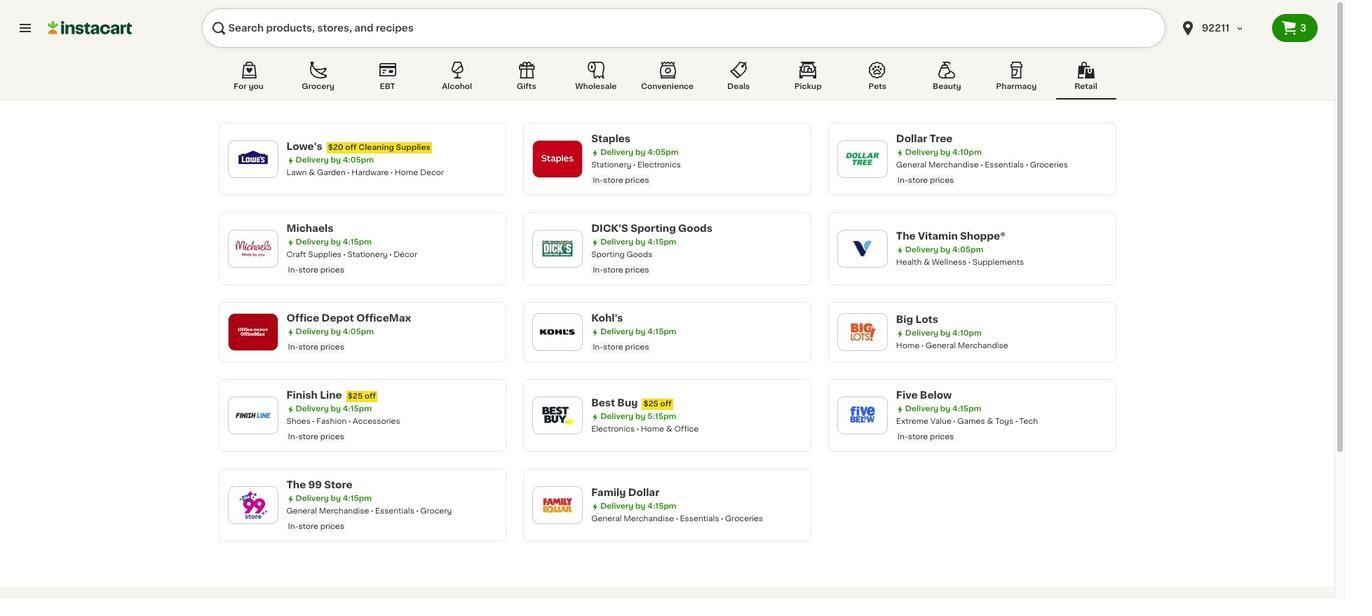 Task type: vqa. For each thing, say whether or not it's contained in the screenshot.


Task type: describe. For each thing, give the bounding box(es) containing it.
in-store prices for michaels
[[288, 267, 344, 274]]

essentials for family dollar
[[680, 516, 720, 523]]

in-store prices down the fashion
[[288, 434, 344, 441]]

staples logo image
[[540, 141, 576, 178]]

in- for michaels
[[288, 267, 299, 274]]

toys
[[996, 418, 1014, 426]]

4:10pm for tree
[[953, 149, 982, 156]]

delivery by 4:15pm for family dollar
[[601, 503, 677, 511]]

tree
[[930, 134, 953, 144]]

accessories
[[353, 418, 400, 426]]

1 vertical spatial office
[[675, 426, 699, 434]]

beauty button
[[917, 59, 978, 100]]

by for dick's sporting goods
[[636, 239, 646, 246]]

0 vertical spatial dollar
[[897, 134, 928, 144]]

lowe's logo image
[[235, 141, 271, 178]]

health
[[897, 259, 922, 267]]

ebt button
[[358, 59, 418, 100]]

prices down depot
[[320, 344, 344, 352]]

3 button
[[1273, 14, 1318, 42]]

& down 5:15pm
[[667, 426, 673, 434]]

you
[[249, 83, 264, 91]]

by for michaels
[[331, 239, 341, 246]]

general for the 99 store
[[287, 508, 317, 516]]

by for staples
[[636, 149, 646, 156]]

store for five below
[[908, 434, 928, 441]]

retail
[[1075, 83, 1098, 91]]

by for family dollar
[[636, 503, 646, 511]]

retail button
[[1056, 59, 1117, 100]]

by for big lots
[[941, 330, 951, 337]]

in-store prices for five below
[[898, 434, 954, 441]]

for you button
[[219, 59, 279, 100]]

delivery by 4:15pm for five below
[[906, 406, 982, 413]]

pickup button
[[778, 59, 839, 100]]

craft supplies stationery décor
[[287, 251, 418, 259]]

4:15pm for five below
[[953, 406, 982, 413]]

in- for dick's sporting goods
[[593, 267, 603, 274]]

shoppe®
[[961, 232, 1006, 241]]

Search field
[[202, 8, 1166, 48]]

family dollar
[[592, 488, 660, 498]]

$20
[[328, 144, 344, 152]]

five below
[[897, 391, 952, 401]]

store up finish
[[299, 344, 318, 352]]

4:15pm for dick's sporting goods
[[648, 239, 677, 246]]

value
[[931, 418, 952, 426]]

the vitamin shoppe®
[[897, 232, 1006, 241]]

& right lawn
[[309, 169, 315, 177]]

delivery for family dollar
[[601, 503, 634, 511]]

games
[[958, 418, 986, 426]]

gifts button
[[497, 59, 557, 100]]

deals button
[[709, 59, 769, 100]]

general for family dollar
[[592, 516, 622, 523]]

2 92211 button from the left
[[1180, 8, 1264, 48]]

merchandise for the 99 store
[[319, 508, 369, 516]]

1 vertical spatial electronics
[[592, 426, 635, 434]]

in-store prices for dick's sporting goods
[[593, 267, 649, 274]]

by for kohl's
[[636, 328, 646, 336]]

1 horizontal spatial electronics
[[638, 161, 681, 169]]

pets button
[[848, 59, 908, 100]]

office depot officemax logo image
[[235, 314, 271, 351]]

depot
[[322, 314, 354, 323]]

family
[[592, 488, 626, 498]]

instacart image
[[48, 20, 132, 36]]

extreme value games & toys tech
[[897, 418, 1039, 426]]

delivery for the 99 store
[[296, 495, 329, 503]]

delivery by 4:15pm up the fashion
[[296, 406, 372, 413]]

store for dollar tree
[[908, 177, 928, 185]]

delivery by 4:10pm for big lots
[[906, 330, 982, 337]]

best
[[592, 399, 615, 408]]

essentials for the 99 store
[[375, 508, 415, 516]]

by for dollar tree
[[941, 149, 951, 156]]

$25 for best buy
[[644, 401, 659, 408]]

big lots
[[897, 315, 939, 325]]

general merchandise essentials grocery
[[287, 508, 452, 516]]

in- down shoes
[[288, 434, 299, 441]]

groceries for family dollar
[[725, 516, 764, 523]]

kohl's
[[592, 314, 623, 323]]

off for best buy
[[661, 401, 672, 408]]

big
[[897, 315, 914, 325]]

delivery for staples
[[601, 149, 634, 156]]

garden
[[317, 169, 346, 177]]

delivery by 4:05pm for the vitamin shoppe®
[[906, 246, 984, 254]]

store down shoes
[[299, 434, 318, 441]]

2 horizontal spatial home
[[897, 342, 920, 350]]

4:15pm for michaels
[[343, 239, 372, 246]]

lawn & garden hardware home decor
[[287, 169, 444, 177]]

delivery down buy at bottom
[[601, 413, 634, 421]]

electronics home & office
[[592, 426, 699, 434]]

0 vertical spatial stationery
[[592, 161, 632, 169]]

the 99 store
[[287, 481, 353, 490]]

michaels
[[287, 224, 334, 234]]

finish
[[287, 391, 318, 401]]

prices down the fashion
[[320, 434, 344, 441]]

dick's sporting goods
[[592, 224, 713, 234]]

delivery down lowe's
[[296, 156, 329, 164]]

in- for staples
[[593, 177, 603, 185]]

supplies inside lowe's $20 off cleaning supplies
[[396, 144, 431, 152]]

in- for dollar tree
[[898, 177, 908, 185]]

lawn
[[287, 169, 307, 177]]

five below logo image
[[845, 398, 881, 434]]

in- for five below
[[898, 434, 908, 441]]

prices for staples
[[625, 177, 649, 185]]

off for finish line
[[365, 393, 376, 401]]

4:05pm for the vitamin shoppe®
[[953, 246, 984, 254]]

family dollar logo image
[[540, 488, 576, 524]]

delivery by 4:05pm for office depot officemax
[[296, 328, 374, 336]]

delivery by 5:15pm
[[601, 413, 677, 421]]

4:15pm for family dollar
[[648, 503, 677, 511]]

for
[[234, 83, 247, 91]]

officemax
[[356, 314, 411, 323]]

craft
[[287, 251, 306, 259]]

grocery button
[[288, 59, 348, 100]]

shoes
[[287, 418, 311, 426]]

by for the 99 store
[[331, 495, 341, 503]]

1 vertical spatial stationery
[[348, 251, 388, 259]]

store for staples
[[603, 177, 623, 185]]

merchandise for family dollar
[[624, 516, 674, 523]]

ebt
[[380, 83, 396, 91]]

lots
[[916, 315, 939, 325]]

delivery for five below
[[906, 406, 939, 413]]

4:15pm for kohl's
[[648, 328, 677, 336]]

shop categories tab list
[[219, 59, 1117, 100]]

general for dollar tree
[[897, 161, 927, 169]]

hardware
[[352, 169, 389, 177]]

lowe's
[[287, 142, 323, 152]]

general merchandise essentials groceries for family dollar
[[592, 516, 764, 523]]

lowe's $20 off cleaning supplies
[[287, 142, 431, 152]]

in-store prices down depot
[[288, 344, 344, 352]]

office depot officemax
[[287, 314, 411, 323]]

delivery by 4:05pm for staples
[[601, 149, 679, 156]]

pets
[[869, 83, 887, 91]]

delivery by 4:10pm for dollar tree
[[906, 149, 982, 156]]

2 vertical spatial home
[[641, 426, 665, 434]]

5:15pm
[[648, 413, 677, 421]]

delivery by 4:15pm for dick's sporting goods
[[601, 239, 677, 246]]

home general merchandise
[[897, 342, 1009, 350]]



Task type: locate. For each thing, give the bounding box(es) containing it.
2 delivery by 4:10pm from the top
[[906, 330, 982, 337]]

the vitamin shoppe® logo image
[[845, 231, 881, 267]]

delivery down michaels
[[296, 239, 329, 246]]

prices down general merchandise essentials grocery
[[320, 523, 344, 531]]

décor
[[394, 251, 418, 259]]

1 vertical spatial delivery by 4:10pm
[[906, 330, 982, 337]]

1 horizontal spatial dollar
[[897, 134, 928, 144]]

groceries
[[1030, 161, 1068, 169], [725, 516, 764, 523]]

office
[[287, 314, 319, 323], [675, 426, 699, 434]]

store down the stationery electronics
[[603, 177, 623, 185]]

off right $20
[[345, 144, 357, 152]]

store for michaels
[[299, 267, 318, 274]]

delivery by 4:15pm up craft supplies stationery décor on the top
[[296, 239, 372, 246]]

delivery down "family dollar" on the bottom left
[[601, 503, 634, 511]]

vitamin
[[918, 232, 958, 241]]

1 horizontal spatial general merchandise essentials groceries
[[897, 161, 1068, 169]]

buy
[[618, 399, 638, 408]]

in-
[[593, 177, 603, 185], [898, 177, 908, 185], [288, 267, 299, 274], [593, 267, 603, 274], [288, 344, 299, 352], [593, 344, 603, 352], [288, 434, 299, 441], [898, 434, 908, 441], [288, 523, 299, 531]]

delivery by 4:10pm down tree
[[906, 149, 982, 156]]

alcohol
[[442, 83, 472, 91]]

delivery by 4:05pm down $20
[[296, 156, 374, 164]]

alcohol button
[[427, 59, 487, 100]]

store
[[324, 481, 353, 490]]

0 horizontal spatial dollar
[[628, 488, 660, 498]]

delivery up the "health"
[[906, 246, 939, 254]]

five
[[897, 391, 918, 401]]

essentials
[[985, 161, 1025, 169], [375, 508, 415, 516], [680, 516, 720, 523]]

1 vertical spatial the
[[287, 481, 306, 490]]

store down craft
[[299, 267, 318, 274]]

&
[[309, 169, 315, 177], [924, 259, 930, 267], [988, 418, 994, 426], [667, 426, 673, 434]]

3
[[1301, 23, 1307, 33]]

1 horizontal spatial off
[[365, 393, 376, 401]]

by for the vitamin shoppe®
[[941, 246, 951, 254]]

stationery electronics
[[592, 161, 681, 169]]

4:05pm down lowe's $20 off cleaning supplies
[[343, 156, 374, 164]]

by for five below
[[941, 406, 951, 413]]

in- right dollar tree logo
[[898, 177, 908, 185]]

1 horizontal spatial goods
[[679, 224, 713, 234]]

store
[[603, 177, 623, 185], [908, 177, 928, 185], [299, 267, 318, 274], [603, 267, 623, 274], [299, 344, 318, 352], [603, 344, 623, 352], [299, 434, 318, 441], [908, 434, 928, 441], [299, 523, 318, 531]]

4:05pm up the stationery electronics
[[648, 149, 679, 156]]

office down 5:15pm
[[675, 426, 699, 434]]

4:10pm for lots
[[953, 330, 982, 337]]

dollar tree
[[897, 134, 953, 144]]

kohl's logo image
[[540, 314, 576, 351]]

1 vertical spatial goods
[[627, 251, 653, 259]]

0 vertical spatial general merchandise essentials groceries
[[897, 161, 1068, 169]]

delivery by 4:10pm up the home general merchandise
[[906, 330, 982, 337]]

2 horizontal spatial essentials
[[985, 161, 1025, 169]]

sporting
[[631, 224, 676, 234], [592, 251, 625, 259]]

wholesale
[[576, 83, 617, 91]]

delivery down depot
[[296, 328, 329, 336]]

in-store prices down the sporting goods
[[593, 267, 649, 274]]

stationery left décor
[[348, 251, 388, 259]]

essentials for dollar tree
[[985, 161, 1025, 169]]

1 92211 button from the left
[[1172, 8, 1273, 48]]

finish line logo image
[[235, 398, 271, 434]]

prices
[[625, 177, 649, 185], [930, 177, 954, 185], [320, 267, 344, 274], [625, 267, 649, 274], [320, 344, 344, 352], [625, 344, 649, 352], [320, 434, 344, 441], [930, 434, 954, 441], [320, 523, 344, 531]]

1 delivery by 4:10pm from the top
[[906, 149, 982, 156]]

delivery for big lots
[[906, 330, 939, 337]]

92211
[[1202, 23, 1230, 33]]

general merchandise essentials groceries for dollar tree
[[897, 161, 1068, 169]]

dick's
[[592, 224, 629, 234]]

2 4:10pm from the top
[[953, 330, 982, 337]]

$25
[[348, 393, 363, 401], [644, 401, 659, 408]]

in- for the 99 store
[[288, 523, 299, 531]]

delivery for dick's sporting goods
[[601, 239, 634, 246]]

home
[[395, 169, 418, 177], [897, 342, 920, 350], [641, 426, 665, 434]]

the
[[897, 232, 916, 241], [287, 481, 306, 490]]

below
[[920, 391, 952, 401]]

supplies up decor
[[396, 144, 431, 152]]

4:05pm up health & wellness supplements
[[953, 246, 984, 254]]

office left depot
[[287, 314, 319, 323]]

None search field
[[202, 8, 1166, 48]]

in-store prices down extreme
[[898, 434, 954, 441]]

prices down the value
[[930, 434, 954, 441]]

off up accessories on the bottom left of the page
[[365, 393, 376, 401]]

home left decor
[[395, 169, 418, 177]]

delivery by 4:05pm
[[601, 149, 679, 156], [296, 156, 374, 164], [906, 246, 984, 254], [296, 328, 374, 336]]

prices down craft supplies stationery décor on the top
[[320, 267, 344, 274]]

grocery
[[302, 83, 335, 91], [421, 508, 452, 516]]

store down 99
[[299, 523, 318, 531]]

$25 right "line"
[[348, 393, 363, 401]]

fashion
[[317, 418, 347, 426]]

dollar right "family"
[[628, 488, 660, 498]]

delivery for the vitamin shoppe®
[[906, 246, 939, 254]]

dick's sporting goods logo image
[[540, 231, 576, 267]]

1 vertical spatial home
[[897, 342, 920, 350]]

0 horizontal spatial $25
[[348, 393, 363, 401]]

delivery by 4:15pm up the value
[[906, 406, 982, 413]]

store down extreme
[[908, 434, 928, 441]]

line
[[320, 391, 342, 401]]

1 vertical spatial 4:10pm
[[953, 330, 982, 337]]

michaels logo image
[[235, 231, 271, 267]]

0 vertical spatial grocery
[[302, 83, 335, 91]]

the up the "health"
[[897, 232, 916, 241]]

dollar
[[897, 134, 928, 144], [628, 488, 660, 498]]

1 vertical spatial grocery
[[421, 508, 452, 516]]

sporting down dick's
[[592, 251, 625, 259]]

dollar left tree
[[897, 134, 928, 144]]

delivery down five below
[[906, 406, 939, 413]]

in- down the stationery electronics
[[593, 177, 603, 185]]

in-store prices down the stationery electronics
[[593, 177, 649, 185]]

4:15pm
[[343, 239, 372, 246], [648, 239, 677, 246], [648, 328, 677, 336], [343, 406, 372, 413], [953, 406, 982, 413], [343, 495, 372, 503], [648, 503, 677, 511]]

in- right the 99 store logo
[[288, 523, 299, 531]]

best buy logo image
[[540, 398, 576, 434]]

1 vertical spatial groceries
[[725, 516, 764, 523]]

$25 inside finish line $25 off
[[348, 393, 363, 401]]

delivery by 4:15pm for kohl's
[[601, 328, 677, 336]]

delivery by 4:15pm for michaels
[[296, 239, 372, 246]]

delivery for dollar tree
[[906, 149, 939, 156]]

for you
[[234, 83, 264, 91]]

1 horizontal spatial $25
[[644, 401, 659, 408]]

& right the "health"
[[924, 259, 930, 267]]

0 horizontal spatial essentials
[[375, 508, 415, 516]]

$25 for finish line
[[348, 393, 363, 401]]

electronics up dick's sporting goods
[[638, 161, 681, 169]]

convenience
[[641, 83, 694, 91]]

in-store prices for dollar tree
[[898, 177, 954, 185]]

4:10pm
[[953, 149, 982, 156], [953, 330, 982, 337]]

0 vertical spatial 4:10pm
[[953, 149, 982, 156]]

4:15pm for the 99 store
[[343, 495, 372, 503]]

0 horizontal spatial supplies
[[308, 251, 342, 259]]

general merchandise essentials groceries down tree
[[897, 161, 1068, 169]]

0 horizontal spatial sporting
[[592, 251, 625, 259]]

1 horizontal spatial the
[[897, 232, 916, 241]]

merchandise for dollar tree
[[929, 161, 979, 169]]

0 vertical spatial the
[[897, 232, 916, 241]]

delivery by 4:15pm down dick's sporting goods
[[601, 239, 677, 246]]

store for dick's sporting goods
[[603, 267, 623, 274]]

1 horizontal spatial stationery
[[592, 161, 632, 169]]

0 horizontal spatial the
[[287, 481, 306, 490]]

1 vertical spatial dollar
[[628, 488, 660, 498]]

groceries for dollar tree
[[1030, 161, 1068, 169]]

1 horizontal spatial essentials
[[680, 516, 720, 523]]

wholesale button
[[566, 59, 626, 100]]

0 vertical spatial groceries
[[1030, 161, 1068, 169]]

general merchandise essentials groceries
[[897, 161, 1068, 169], [592, 516, 764, 523]]

$25 inside best buy $25 off
[[644, 401, 659, 408]]

4:05pm
[[648, 149, 679, 156], [343, 156, 374, 164], [953, 246, 984, 254], [343, 328, 374, 336]]

the left 99
[[287, 481, 306, 490]]

& left the toys
[[988, 418, 994, 426]]

store down kohl's
[[603, 344, 623, 352]]

4:05pm for office depot officemax
[[343, 328, 374, 336]]

prices down the sporting goods
[[625, 267, 649, 274]]

convenience button
[[636, 59, 700, 100]]

supplies
[[396, 144, 431, 152], [308, 251, 342, 259]]

0 horizontal spatial office
[[287, 314, 319, 323]]

pharmacy
[[997, 83, 1037, 91]]

delivery for michaels
[[296, 239, 329, 246]]

1 horizontal spatial grocery
[[421, 508, 452, 516]]

1 horizontal spatial sporting
[[631, 224, 676, 234]]

delivery down the dollar tree
[[906, 149, 939, 156]]

in-store prices for the 99 store
[[288, 523, 344, 531]]

0 vertical spatial delivery by 4:10pm
[[906, 149, 982, 156]]

delivery by 4:15pm for the 99 store
[[296, 495, 372, 503]]

0 horizontal spatial general merchandise essentials groceries
[[592, 516, 764, 523]]

delivery by 4:15pm down "store"
[[296, 495, 372, 503]]

1 vertical spatial supplies
[[308, 251, 342, 259]]

delivery down 'staples'
[[601, 149, 634, 156]]

supplements
[[973, 259, 1025, 267]]

1 horizontal spatial groceries
[[1030, 161, 1068, 169]]

shoes fashion accessories
[[287, 418, 400, 426]]

in- down the sporting goods
[[593, 267, 603, 274]]

in- down kohl's
[[593, 344, 603, 352]]

tech
[[1020, 418, 1039, 426]]

delivery down kohl's
[[601, 328, 634, 336]]

1 vertical spatial sporting
[[592, 251, 625, 259]]

store down the sporting goods
[[603, 267, 623, 274]]

off inside lowe's $20 off cleaning supplies
[[345, 144, 357, 152]]

pickup
[[795, 83, 822, 91]]

0 horizontal spatial stationery
[[348, 251, 388, 259]]

extreme
[[897, 418, 929, 426]]

merchandise
[[929, 161, 979, 169], [958, 342, 1009, 350], [319, 508, 369, 516], [624, 516, 674, 523]]

1 horizontal spatial office
[[675, 426, 699, 434]]

dollar tree logo image
[[845, 141, 881, 178]]

delivery by 4:15pm down kohl's
[[601, 328, 677, 336]]

delivery by 4:15pm down "family dollar" on the bottom left
[[601, 503, 677, 511]]

in-store prices for staples
[[593, 177, 649, 185]]

in-store prices
[[593, 177, 649, 185], [898, 177, 954, 185], [288, 267, 344, 274], [593, 267, 649, 274], [288, 344, 344, 352], [593, 344, 649, 352], [288, 434, 344, 441], [898, 434, 954, 441], [288, 523, 344, 531]]

0 vertical spatial goods
[[679, 224, 713, 234]]

store down the dollar tree
[[908, 177, 928, 185]]

off up 5:15pm
[[661, 401, 672, 408]]

1 4:10pm from the top
[[953, 149, 982, 156]]

the 99 store logo image
[[235, 488, 271, 524]]

0 horizontal spatial electronics
[[592, 426, 635, 434]]

prices for dollar tree
[[930, 177, 954, 185]]

general down "family"
[[592, 516, 622, 523]]

prices up best buy $25 off
[[625, 344, 649, 352]]

home down 5:15pm
[[641, 426, 665, 434]]

decor
[[420, 169, 444, 177]]

off inside finish line $25 off
[[365, 393, 376, 401]]

goods
[[679, 224, 713, 234], [627, 251, 653, 259]]

off inside best buy $25 off
[[661, 401, 672, 408]]

delivery by 4:10pm
[[906, 149, 982, 156], [906, 330, 982, 337]]

sporting goods
[[592, 251, 653, 259]]

by for office depot officemax
[[331, 328, 341, 336]]

in- down extreme
[[898, 434, 908, 441]]

wellness
[[932, 259, 967, 267]]

0 horizontal spatial home
[[395, 169, 418, 177]]

1 horizontal spatial supplies
[[396, 144, 431, 152]]

in- down craft
[[288, 267, 299, 274]]

prices for five below
[[930, 434, 954, 441]]

the for the vitamin shoppe®
[[897, 232, 916, 241]]

in-store prices down craft
[[288, 267, 344, 274]]

in-store prices down the dollar tree
[[898, 177, 954, 185]]

general down lots
[[926, 342, 956, 350]]

4:10pm up the home general merchandise
[[953, 330, 982, 337]]

electronics down best
[[592, 426, 635, 434]]

the for the 99 store
[[287, 481, 306, 490]]

1 vertical spatial general merchandise essentials groceries
[[592, 516, 764, 523]]

4:05pm down office depot officemax
[[343, 328, 374, 336]]

delivery by 4:05pm up the wellness
[[906, 246, 984, 254]]

0 vertical spatial sporting
[[631, 224, 676, 234]]

0 horizontal spatial goods
[[627, 251, 653, 259]]

general down 99
[[287, 508, 317, 516]]

cleaning
[[359, 144, 394, 152]]

delivery by 4:05pm up the stationery electronics
[[601, 149, 679, 156]]

delivery by 4:15pm
[[296, 239, 372, 246], [601, 239, 677, 246], [601, 328, 677, 336], [296, 406, 372, 413], [906, 406, 982, 413], [296, 495, 372, 503], [601, 503, 677, 511]]

delivery up the sporting goods
[[601, 239, 634, 246]]

0 vertical spatial home
[[395, 169, 418, 177]]

1 horizontal spatial home
[[641, 426, 665, 434]]

store for the 99 store
[[299, 523, 318, 531]]

in-store prices down 99
[[288, 523, 344, 531]]

big lots logo image
[[845, 314, 881, 351]]

prices for the 99 store
[[320, 523, 344, 531]]

delivery for kohl's
[[601, 328, 634, 336]]

health & wellness supplements
[[897, 259, 1025, 267]]

by
[[636, 149, 646, 156], [941, 149, 951, 156], [331, 156, 341, 164], [331, 239, 341, 246], [636, 239, 646, 246], [941, 246, 951, 254], [331, 328, 341, 336], [636, 328, 646, 336], [941, 330, 951, 337], [331, 406, 341, 413], [941, 406, 951, 413], [636, 413, 646, 421], [331, 495, 341, 503], [636, 503, 646, 511]]

92211 button
[[1172, 8, 1273, 48], [1180, 8, 1264, 48]]

pharmacy button
[[987, 59, 1047, 100]]

$25 up 5:15pm
[[644, 401, 659, 408]]

grocery inside button
[[302, 83, 335, 91]]

delivery down big lots
[[906, 330, 939, 337]]

0 horizontal spatial groceries
[[725, 516, 764, 523]]

delivery down finish
[[296, 406, 329, 413]]

stationery down 'staples'
[[592, 161, 632, 169]]

0 horizontal spatial grocery
[[302, 83, 335, 91]]

staples
[[592, 134, 631, 144]]

supplies right craft
[[308, 251, 342, 259]]

4:10pm down tree
[[953, 149, 982, 156]]

2 horizontal spatial off
[[661, 401, 672, 408]]

deals
[[728, 83, 750, 91]]

delivery by 4:05pm down depot
[[296, 328, 374, 336]]

gifts
[[517, 83, 537, 91]]

best buy $25 off
[[592, 399, 672, 408]]

beauty
[[933, 83, 962, 91]]

0 vertical spatial office
[[287, 314, 319, 323]]

0 vertical spatial supplies
[[396, 144, 431, 152]]

99
[[308, 481, 322, 490]]

prices for dick's sporting goods
[[625, 267, 649, 274]]

0 horizontal spatial off
[[345, 144, 357, 152]]

general down the dollar tree
[[897, 161, 927, 169]]

4:05pm for staples
[[648, 149, 679, 156]]

prices for michaels
[[320, 267, 344, 274]]

prices down the stationery electronics
[[625, 177, 649, 185]]

home down big
[[897, 342, 920, 350]]

finish line $25 off
[[287, 391, 376, 401]]

delivery down 99
[[296, 495, 329, 503]]

in-store prices down kohl's
[[593, 344, 649, 352]]

in- right office depot officemax logo
[[288, 344, 299, 352]]

0 vertical spatial electronics
[[638, 161, 681, 169]]

general merchandise essentials groceries down "family dollar" on the bottom left
[[592, 516, 764, 523]]

prices down tree
[[930, 177, 954, 185]]

delivery for office depot officemax
[[296, 328, 329, 336]]



